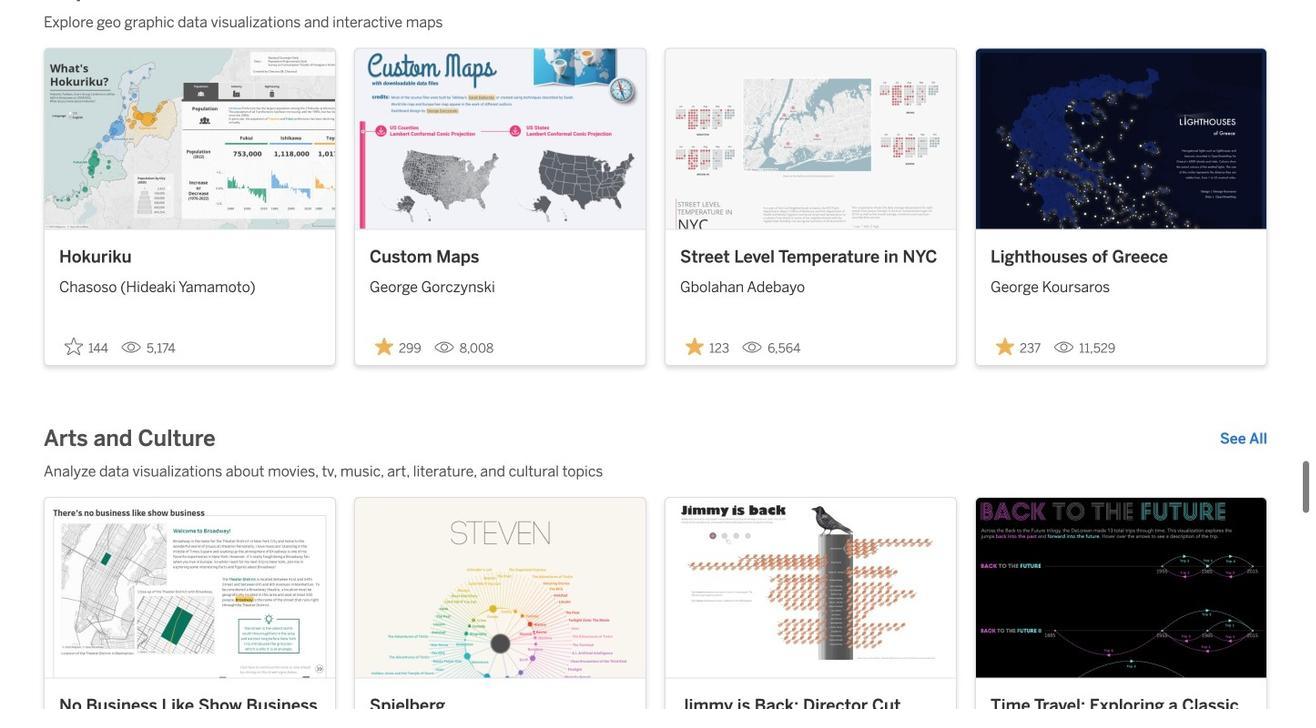 Task type: locate. For each thing, give the bounding box(es) containing it.
remove favorite image
[[375, 337, 394, 356], [686, 337, 704, 356]]

1 remove favorite image from the left
[[375, 337, 394, 356]]

Remove Favorite button
[[370, 332, 427, 361], [681, 332, 735, 361], [991, 332, 1047, 361]]

1 remove favorite button from the left
[[370, 332, 427, 361]]

0 horizontal spatial remove favorite button
[[370, 332, 427, 361]]

1 horizontal spatial remove favorite button
[[681, 332, 735, 361]]

2 remove favorite button from the left
[[681, 332, 735, 361]]

maps heading
[[44, 0, 100, 4]]

workbook thumbnail image
[[45, 49, 335, 229], [355, 49, 646, 229], [666, 49, 957, 229], [977, 49, 1267, 229], [45, 498, 335, 678], [355, 498, 646, 678], [666, 498, 957, 678], [977, 498, 1267, 678]]

1 horizontal spatial remove favorite image
[[686, 337, 704, 356]]

2 remove favorite image from the left
[[686, 337, 704, 356]]

0 horizontal spatial remove favorite image
[[375, 337, 394, 356]]

2 horizontal spatial remove favorite button
[[991, 332, 1047, 361]]



Task type: describe. For each thing, give the bounding box(es) containing it.
remove favorite image
[[997, 337, 1015, 356]]

Add Favorite button
[[59, 332, 114, 361]]

3 remove favorite button from the left
[[991, 332, 1047, 361]]

arts and culture heading
[[44, 424, 216, 453]]

see all arts and culture element
[[1221, 428, 1268, 450]]

add favorite image
[[65, 337, 83, 356]]

explore geo graphic data visualizations and interactive maps element
[[44, 11, 1268, 33]]

analyze data visualizations about movies, tv, music, art, literature, and cultural topics element
[[44, 461, 1268, 483]]



Task type: vqa. For each thing, say whether or not it's contained in the screenshot.
Remove Favorite image
yes



